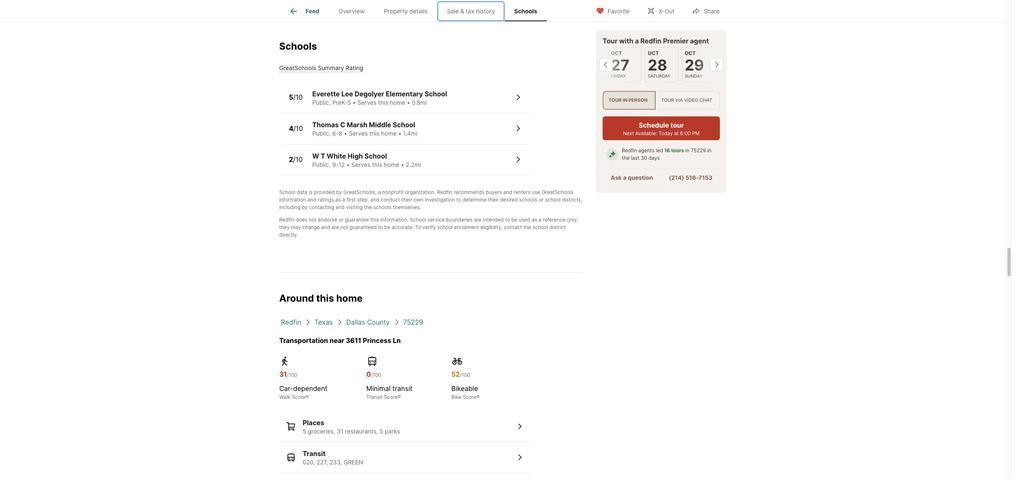 Task type: vqa. For each thing, say whether or not it's contained in the screenshot.


Task type: describe. For each thing, give the bounding box(es) containing it.
6:00
[[681, 130, 691, 137]]

boundaries
[[446, 217, 473, 223]]

x-out
[[659, 7, 675, 14]]

desired
[[501, 197, 518, 203]]

contacting
[[309, 204, 335, 211]]

, a nonprofit organization. redfin recommends buyers and renters use greatschools information and ratings as a
[[279, 189, 574, 203]]

home for middle
[[381, 130, 397, 137]]

video
[[685, 97, 699, 103]]

at
[[675, 130, 679, 137]]

0 vertical spatial 31
[[279, 370, 287, 379]]

1.4mi
[[403, 130, 418, 137]]

6-
[[333, 130, 339, 137]]

be inside guaranteed to be accurate. to verify school enrollment eligibility, contact the school district directly.
[[385, 224, 391, 231]]

ask a question
[[611, 174, 653, 181]]

• right the 12
[[347, 161, 350, 168]]

school for w t white high school
[[365, 152, 387, 160]]

first
[[347, 197, 356, 203]]

3611
[[346, 337, 362, 345]]

serves for degolyer
[[358, 99, 377, 106]]

this for high
[[372, 161, 382, 168]]

0 horizontal spatial or
[[339, 217, 344, 223]]

1 horizontal spatial greatschools
[[344, 189, 375, 195]]

• left 2.2mi on the left
[[401, 161, 404, 168]]

by inside first step, and conduct their own investigation to determine their desired schools or school districts, including by contacting and visiting the schools themselves.
[[302, 204, 308, 211]]

(214) 516-7153 link
[[669, 174, 713, 181]]

favorite button
[[589, 2, 637, 19]]

oct 27 friday
[[611, 50, 630, 79]]

dependent
[[293, 385, 328, 393]]

0 vertical spatial by
[[336, 189, 342, 195]]

x-
[[659, 7, 665, 14]]

nonprofit
[[382, 189, 404, 195]]

school data is provided by greatschools
[[279, 189, 375, 195]]

® for dependent
[[306, 394, 309, 400]]

the inside in the last 30 days
[[622, 155, 630, 161]]

30
[[641, 155, 648, 161]]

school service boundaries are intended to be used as a reference only; they may change and are not
[[279, 217, 579, 231]]

groceries,
[[308, 428, 336, 435]]

4
[[289, 124, 294, 133]]

redfin for redfin
[[281, 318, 301, 327]]

texas link
[[315, 318, 333, 327]]

this for middle
[[370, 130, 380, 137]]

car-
[[279, 385, 293, 393]]

serves for marsh
[[349, 130, 368, 137]]

person
[[629, 97, 648, 103]]

redfin for redfin agents led 16 tours in 75229
[[622, 148, 637, 154]]

1 horizontal spatial 75229
[[691, 148, 706, 154]]

0 vertical spatial are
[[474, 217, 482, 223]]

degolyer
[[355, 90, 384, 98]]

home up dallas
[[337, 293, 363, 304]]

/100 for 31
[[287, 372, 298, 378]]

w t white high school public, 9-12 • serves this home • 2.2mi
[[312, 152, 421, 168]]

not inside school service boundaries are intended to be used as a reference only; they may change and are not
[[341, 224, 348, 231]]

friday
[[611, 74, 626, 79]]

minimal transit transit score ®
[[367, 385, 413, 400]]

5 up "4"
[[289, 93, 293, 102]]

everette lee degolyer elementary school public, prek-5 • serves this home • 0.8mi
[[312, 90, 447, 106]]

t
[[321, 152, 325, 160]]

tour with a redfin premier agent
[[603, 37, 709, 45]]

feed link
[[289, 6, 320, 16]]

greatschools summary rating
[[279, 64, 363, 71]]

agents
[[639, 148, 655, 154]]

data
[[297, 189, 308, 195]]

(214)
[[669, 174, 685, 181]]

sunday
[[685, 74, 703, 79]]

0 horizontal spatial schools
[[374, 204, 392, 211]]

tax
[[466, 8, 475, 15]]

8
[[339, 130, 342, 137]]

only;
[[567, 217, 579, 223]]

7153
[[699, 174, 713, 181]]

the inside guaranteed to be accurate. to verify school enrollment eligibility, contact the school district directly.
[[524, 224, 531, 231]]

9-
[[333, 161, 339, 168]]

and up redfin does not endorse or guarantee this information.
[[336, 204, 345, 211]]

to inside guaranteed to be accurate. to verify school enrollment eligibility, contact the school district directly.
[[378, 224, 383, 231]]

thomas c marsh middle school public, 6-8 • serves this home • 1.4mi
[[312, 121, 418, 137]]

0 horizontal spatial in
[[623, 97, 628, 103]]

dallas
[[346, 318, 365, 327]]

share
[[704, 7, 720, 14]]

contact
[[504, 224, 522, 231]]

schools inside schools tab
[[515, 8, 538, 15]]

to inside first step, and conduct their own investigation to determine their desired schools or school districts, including by contacting and visiting the schools themselves.
[[457, 197, 461, 203]]

may
[[291, 224, 301, 231]]

transit
[[393, 385, 413, 393]]

list box containing tour in person
[[603, 91, 720, 110]]

and down the ,
[[371, 197, 379, 203]]

52
[[452, 370, 460, 379]]

227,
[[317, 459, 328, 466]]

a inside school service boundaries are intended to be used as a reference only; they may change and are not
[[539, 217, 542, 223]]

/10 for 4
[[294, 124, 303, 133]]

oct for 29
[[685, 50, 696, 56]]

/10 for 5
[[293, 93, 303, 102]]

,
[[375, 189, 377, 195]]

school for thomas c marsh middle school
[[393, 121, 416, 129]]

organization.
[[405, 189, 436, 195]]

agent
[[691, 37, 709, 45]]

next image
[[710, 58, 724, 72]]

16
[[665, 148, 671, 154]]

to inside school service boundaries are intended to be used as a reference only; they may change and are not
[[506, 217, 510, 223]]

/100 for 0
[[371, 372, 382, 378]]

this for elementary
[[378, 99, 388, 106]]

be inside school service boundaries are intended to be used as a reference only; they may change and are not
[[512, 217, 518, 223]]

0 vertical spatial schools
[[520, 197, 538, 203]]

2 their from the left
[[488, 197, 499, 203]]

tour for tour with a redfin premier agent
[[603, 37, 618, 45]]

• left 1.4mi
[[399, 130, 402, 137]]

enrollment
[[454, 224, 479, 231]]

tour in person
[[609, 97, 648, 103]]

determine
[[463, 197, 487, 203]]

around this home
[[279, 293, 363, 304]]

own
[[414, 197, 424, 203]]

redfin inside , a nonprofit organization. redfin recommends buyers and renters use greatschools information and ratings as a
[[437, 189, 453, 195]]

share button
[[685, 2, 727, 19]]

details
[[410, 8, 428, 15]]

property details
[[384, 8, 428, 15]]

2 /10
[[289, 155, 303, 164]]

c
[[340, 121, 345, 129]]

a right the ,
[[378, 189, 381, 195]]

available:
[[636, 130, 658, 137]]

school inside school service boundaries are intended to be used as a reference only; they may change and are not
[[410, 217, 426, 223]]

themselves.
[[393, 204, 422, 211]]

investigation
[[425, 197, 455, 203]]

premier
[[664, 37, 689, 45]]

5 /10
[[289, 93, 303, 102]]

public, for everette
[[312, 99, 331, 106]]

does
[[296, 217, 308, 223]]

the inside first step, and conduct their own investigation to determine their desired schools or school districts, including by contacting and visiting the schools themselves.
[[364, 204, 372, 211]]

transit 020, 227, 233, green
[[303, 450, 363, 466]]

middle
[[369, 121, 391, 129]]

intended
[[483, 217, 504, 223]]

a right 'with'
[[635, 37, 639, 45]]

and up desired
[[504, 189, 513, 195]]

1 vertical spatial 75229
[[403, 318, 424, 327]]



Task type: locate. For each thing, give the bounding box(es) containing it.
school up to
[[410, 217, 426, 223]]

redfin link
[[281, 318, 301, 327]]

1 vertical spatial or
[[339, 217, 344, 223]]

2 vertical spatial to
[[378, 224, 383, 231]]

31 inside places 5 groceries, 31 restaurants, 5 parks
[[337, 428, 344, 435]]

public, down the t
[[312, 161, 331, 168]]

in left person
[[623, 97, 628, 103]]

score inside bikeable bike score ®
[[463, 394, 477, 400]]

None button
[[609, 47, 642, 82], [645, 47, 679, 82], [682, 47, 716, 82], [609, 47, 642, 82], [645, 47, 679, 82], [682, 47, 716, 82]]

3 score from the left
[[463, 394, 477, 400]]

days
[[649, 155, 660, 161]]

1 horizontal spatial not
[[341, 224, 348, 231]]

home for high
[[384, 161, 400, 168]]

this inside the w t white high school public, 9-12 • serves this home • 2.2mi
[[372, 161, 382, 168]]

recommends
[[454, 189, 485, 195]]

0 horizontal spatial as
[[336, 197, 341, 203]]

2 score from the left
[[384, 394, 398, 400]]

1 /10 from the top
[[293, 93, 303, 102]]

2 horizontal spatial greatschools
[[542, 189, 574, 195]]

public, down everette at the left top
[[312, 99, 331, 106]]

greatschools up "5 /10"
[[279, 64, 317, 71]]

tours
[[672, 148, 685, 154]]

1 their from the left
[[402, 197, 412, 203]]

® inside the car-dependent walk score ®
[[306, 394, 309, 400]]

/100 inside 0 /100
[[371, 372, 382, 378]]

next
[[623, 130, 634, 137]]

1 horizontal spatial score
[[384, 394, 398, 400]]

information.
[[381, 217, 409, 223]]

redfin up transportation
[[281, 318, 301, 327]]

previous image
[[600, 58, 613, 72]]

guaranteed to be accurate. to verify school enrollment eligibility, contact the school district directly.
[[279, 224, 566, 238]]

greatschools summary rating link
[[279, 64, 363, 71]]

public, inside the w t white high school public, 9-12 • serves this home • 2.2mi
[[312, 161, 331, 168]]

lee
[[342, 90, 353, 98]]

5 down lee
[[348, 99, 351, 106]]

0 vertical spatial 75229
[[691, 148, 706, 154]]

public, inside everette lee degolyer elementary school public, prek-5 • serves this home • 0.8mi
[[312, 99, 331, 106]]

oct inside oct 29 sunday
[[685, 50, 696, 56]]

2 /100 from the left
[[371, 372, 382, 378]]

be down "information."
[[385, 224, 391, 231]]

1 vertical spatial serves
[[349, 130, 368, 137]]

school down service
[[437, 224, 453, 231]]

tour
[[671, 121, 684, 130]]

school down reference
[[533, 224, 548, 231]]

1 score from the left
[[292, 394, 306, 400]]

their up themselves.
[[402, 197, 412, 203]]

0 horizontal spatial greatschools
[[279, 64, 317, 71]]

0 horizontal spatial the
[[364, 204, 372, 211]]

0 horizontal spatial /100
[[287, 372, 298, 378]]

tab list containing feed
[[279, 0, 554, 21]]

5 left parks
[[380, 428, 383, 435]]

green
[[344, 459, 363, 466]]

verify
[[423, 224, 436, 231]]

• down lee
[[353, 99, 356, 106]]

0 horizontal spatial transit
[[303, 450, 326, 458]]

schools right the history
[[515, 8, 538, 15]]

eligibility,
[[481, 224, 503, 231]]

/100 up minimal
[[371, 372, 382, 378]]

oct 29 sunday
[[685, 50, 705, 79]]

0 horizontal spatial 75229
[[403, 318, 424, 327]]

serves inside everette lee degolyer elementary school public, prek-5 • serves this home • 0.8mi
[[358, 99, 377, 106]]

0 vertical spatial or
[[539, 197, 544, 203]]

home for elementary
[[390, 99, 406, 106]]

this up the ,
[[372, 161, 382, 168]]

schools up greatschools summary rating "link"
[[279, 40, 317, 52]]

transit up '020,'
[[303, 450, 326, 458]]

elementary
[[386, 90, 423, 98]]

school right the high
[[365, 152, 387, 160]]

® inside minimal transit transit score ®
[[398, 394, 401, 400]]

/100 up car-
[[287, 372, 298, 378]]

tab list
[[279, 0, 554, 21]]

oct
[[611, 50, 622, 56], [648, 50, 659, 56], [685, 50, 696, 56]]

as inside school service boundaries are intended to be used as a reference only; they may change and are not
[[532, 217, 538, 223]]

ask a question link
[[611, 174, 653, 181]]

as inside , a nonprofit organization. redfin recommends buyers and renters use greatschools information and ratings as a
[[336, 197, 341, 203]]

a
[[635, 37, 639, 45], [624, 174, 627, 181], [378, 189, 381, 195], [342, 197, 345, 203], [539, 217, 542, 223]]

oct down agent
[[685, 50, 696, 56]]

are up the enrollment
[[474, 217, 482, 223]]

renters
[[514, 189, 531, 195]]

the
[[622, 155, 630, 161], [364, 204, 372, 211], [524, 224, 531, 231]]

by up does
[[302, 204, 308, 211]]

this
[[378, 99, 388, 106], [370, 130, 380, 137], [372, 161, 382, 168], [371, 217, 379, 223], [316, 293, 334, 304]]

overview tab
[[329, 1, 375, 21]]

schools down renters
[[520, 197, 538, 203]]

home left 2.2mi on the left
[[384, 161, 400, 168]]

chat
[[700, 97, 713, 103]]

1 vertical spatial be
[[385, 224, 391, 231]]

home inside the w t white high school public, 9-12 • serves this home • 2.2mi
[[384, 161, 400, 168]]

and inside school service boundaries are intended to be used as a reference only; they may change and are not
[[321, 224, 330, 231]]

serves for white
[[352, 161, 371, 168]]

75229 link
[[403, 318, 424, 327]]

2 vertical spatial /10
[[293, 155, 303, 164]]

oct inside oct 27 friday
[[611, 50, 622, 56]]

district
[[550, 224, 566, 231]]

are down endorse
[[332, 224, 339, 231]]

greatschools inside , a nonprofit organization. redfin recommends buyers and renters use greatschools information and ratings as a
[[542, 189, 574, 195]]

guarantee
[[345, 217, 369, 223]]

ln
[[393, 337, 401, 345]]

0 horizontal spatial to
[[378, 224, 383, 231]]

score for minimal
[[384, 394, 398, 400]]

list box
[[603, 91, 720, 110]]

school for everette lee degolyer elementary school
[[425, 90, 447, 98]]

2 horizontal spatial oct
[[685, 50, 696, 56]]

0 horizontal spatial be
[[385, 224, 391, 231]]

/100 up bikeable in the bottom of the page
[[460, 372, 471, 378]]

3 public, from the top
[[312, 161, 331, 168]]

1 horizontal spatial the
[[524, 224, 531, 231]]

a left reference
[[539, 217, 542, 223]]

2 ® from the left
[[398, 394, 401, 400]]

transit down minimal
[[367, 394, 383, 400]]

tour left person
[[609, 97, 622, 103]]

1 horizontal spatial their
[[488, 197, 499, 203]]

1 vertical spatial transit
[[303, 450, 326, 458]]

3 oct from the left
[[685, 50, 696, 56]]

0 horizontal spatial 31
[[279, 370, 287, 379]]

1 vertical spatial the
[[364, 204, 372, 211]]

schedule tour next available: today at 6:00 pm
[[623, 121, 700, 137]]

2 horizontal spatial to
[[506, 217, 510, 223]]

as right used
[[532, 217, 538, 223]]

greatschools up step,
[[344, 189, 375, 195]]

1 horizontal spatial oct
[[648, 50, 659, 56]]

31 up car-
[[279, 370, 287, 379]]

school left districts,
[[545, 197, 561, 203]]

serves down marsh
[[349, 130, 368, 137]]

0 vertical spatial /10
[[293, 93, 303, 102]]

today
[[659, 130, 673, 137]]

1 horizontal spatial in
[[686, 148, 690, 154]]

score down bikeable in the bottom of the page
[[463, 394, 477, 400]]

®
[[306, 394, 309, 400], [398, 394, 401, 400], [477, 394, 480, 400]]

tour for tour in person
[[609, 97, 622, 103]]

1 horizontal spatial to
[[457, 197, 461, 203]]

home down elementary
[[390, 99, 406, 106]]

schedule
[[639, 121, 669, 130]]

transit inside transit 020, 227, 233, green
[[303, 450, 326, 458]]

their down 'buyers'
[[488, 197, 499, 203]]

restaurants,
[[345, 428, 378, 435]]

tour left the via
[[662, 97, 675, 103]]

school inside everette lee degolyer elementary school public, prek-5 • serves this home • 0.8mi
[[425, 90, 447, 98]]

guaranteed
[[350, 224, 377, 231]]

1 horizontal spatial or
[[539, 197, 544, 203]]

1 horizontal spatial schools
[[515, 8, 538, 15]]

0 /100
[[367, 370, 382, 379]]

2 /10 from the top
[[294, 124, 303, 133]]

home inside thomas c marsh middle school public, 6-8 • serves this home • 1.4mi
[[381, 130, 397, 137]]

2 vertical spatial serves
[[352, 161, 371, 168]]

texas
[[315, 318, 333, 327]]

score inside minimal transit transit score ®
[[384, 394, 398, 400]]

pm
[[693, 130, 700, 137]]

0 vertical spatial as
[[336, 197, 341, 203]]

redfin agents led 16 tours in 75229
[[622, 148, 706, 154]]

overview
[[339, 8, 365, 15]]

public,
[[312, 99, 331, 106], [312, 130, 331, 137], [312, 161, 331, 168]]

1 vertical spatial /10
[[294, 124, 303, 133]]

school up the 0.8mi
[[425, 90, 447, 98]]

dallas county link
[[346, 318, 390, 327]]

1 vertical spatial as
[[532, 217, 538, 223]]

or inside first step, and conduct their own investigation to determine their desired schools or school districts, including by contacting and visiting the schools themselves.
[[539, 197, 544, 203]]

score inside the car-dependent walk score ®
[[292, 394, 306, 400]]

near
[[330, 337, 345, 345]]

the left last
[[622, 155, 630, 161]]

2 horizontal spatial in
[[708, 148, 712, 154]]

provided
[[314, 189, 335, 195]]

this inside thomas c marsh middle school public, 6-8 • serves this home • 1.4mi
[[370, 130, 380, 137]]

not down redfin does not endorse or guarantee this information.
[[341, 224, 348, 231]]

service
[[428, 217, 445, 223]]

public, for thomas
[[312, 130, 331, 137]]

public, down thomas
[[312, 130, 331, 137]]

1 horizontal spatial schools
[[520, 197, 538, 203]]

&
[[461, 8, 464, 15]]

/10 for 2
[[293, 155, 303, 164]]

this up the guaranteed
[[371, 217, 379, 223]]

2 horizontal spatial ®
[[477, 394, 480, 400]]

in inside in the last 30 days
[[708, 148, 712, 154]]

not up change
[[309, 217, 317, 223]]

redfin for redfin does not endorse or guarantee this information.
[[279, 217, 295, 223]]

the down step,
[[364, 204, 372, 211]]

in up 7153
[[708, 148, 712, 154]]

they
[[279, 224, 290, 231]]

redfin up investigation
[[437, 189, 453, 195]]

1 vertical spatial schools
[[374, 204, 392, 211]]

1 horizontal spatial as
[[532, 217, 538, 223]]

2 horizontal spatial score
[[463, 394, 477, 400]]

school inside first step, and conduct their own investigation to determine their desired schools or school districts, including by contacting and visiting the schools themselves.
[[545, 197, 561, 203]]

27
[[611, 56, 630, 74]]

serves inside thomas c marsh middle school public, 6-8 • serves this home • 1.4mi
[[349, 130, 368, 137]]

1 oct from the left
[[611, 50, 622, 56]]

/100 for 52
[[460, 372, 471, 378]]

0 horizontal spatial ®
[[306, 394, 309, 400]]

75229 right 'county'
[[403, 318, 424, 327]]

® down bikeable in the bottom of the page
[[477, 394, 480, 400]]

1 public, from the top
[[312, 99, 331, 106]]

to up contact
[[506, 217, 510, 223]]

summary
[[318, 64, 344, 71]]

oct up "previous" image
[[611, 50, 622, 56]]

1 horizontal spatial be
[[512, 217, 518, 223]]

® down transit
[[398, 394, 401, 400]]

school inside the w t white high school public, 9-12 • serves this home • 2.2mi
[[365, 152, 387, 160]]

1 horizontal spatial 31
[[337, 428, 344, 435]]

® down dependent
[[306, 394, 309, 400]]

2 vertical spatial public,
[[312, 161, 331, 168]]

2 oct from the left
[[648, 50, 659, 56]]

0 vertical spatial public,
[[312, 99, 331, 106]]

1 horizontal spatial transit
[[367, 394, 383, 400]]

3 ® from the left
[[477, 394, 480, 400]]

not
[[309, 217, 317, 223], [341, 224, 348, 231]]

1 vertical spatial 31
[[337, 428, 344, 435]]

3 /10 from the top
[[293, 155, 303, 164]]

1 vertical spatial to
[[506, 217, 510, 223]]

• right 8
[[344, 130, 347, 137]]

is
[[309, 189, 313, 195]]

a left first in the top left of the page
[[342, 197, 345, 203]]

a right ask
[[624, 174, 627, 181]]

public, for w
[[312, 161, 331, 168]]

use
[[532, 189, 541, 195]]

/10 left 'w'
[[293, 155, 303, 164]]

oct for 28
[[648, 50, 659, 56]]

1 vertical spatial not
[[341, 224, 348, 231]]

as right ratings
[[336, 197, 341, 203]]

1 horizontal spatial by
[[336, 189, 342, 195]]

change
[[303, 224, 320, 231]]

1 vertical spatial by
[[302, 204, 308, 211]]

or
[[539, 197, 544, 203], [339, 217, 344, 223]]

transportation
[[279, 337, 328, 345]]

and down is
[[308, 197, 316, 203]]

in right tours
[[686, 148, 690, 154]]

516-
[[686, 174, 699, 181]]

redfin right 'with'
[[641, 37, 662, 45]]

5 inside everette lee degolyer elementary school public, prek-5 • serves this home • 0.8mi
[[348, 99, 351, 106]]

public, inside thomas c marsh middle school public, 6-8 • serves this home • 1.4mi
[[312, 130, 331, 137]]

/10 left thomas
[[294, 124, 303, 133]]

0 horizontal spatial by
[[302, 204, 308, 211]]

serves down the high
[[352, 161, 371, 168]]

redfin up they
[[279, 217, 295, 223]]

parks
[[385, 428, 400, 435]]

31
[[279, 370, 287, 379], [337, 428, 344, 435]]

as
[[336, 197, 341, 203], [532, 217, 538, 223]]

greatschools
[[279, 64, 317, 71], [344, 189, 375, 195], [542, 189, 574, 195]]

or down use
[[539, 197, 544, 203]]

favorite
[[608, 7, 630, 14]]

• down elementary
[[407, 99, 410, 106]]

0 horizontal spatial schools
[[279, 40, 317, 52]]

oct inside oct 28 saturday
[[648, 50, 659, 56]]

® for transit
[[398, 394, 401, 400]]

step,
[[357, 197, 369, 203]]

school
[[425, 90, 447, 98], [393, 121, 416, 129], [365, 152, 387, 160], [279, 189, 296, 195], [410, 217, 426, 223]]

tour left 'with'
[[603, 37, 618, 45]]

be
[[512, 217, 518, 223], [385, 224, 391, 231]]

2 horizontal spatial the
[[622, 155, 630, 161]]

with
[[620, 37, 634, 45]]

score right walk
[[292, 394, 306, 400]]

2
[[289, 155, 293, 164]]

serves inside the w t white high school public, 9-12 • serves this home • 2.2mi
[[352, 161, 371, 168]]

1 horizontal spatial are
[[474, 217, 482, 223]]

school inside thomas c marsh middle school public, 6-8 • serves this home • 1.4mi
[[393, 121, 416, 129]]

and down endorse
[[321, 224, 330, 231]]

county
[[367, 318, 390, 327]]

0 vertical spatial the
[[622, 155, 630, 161]]

2.2mi
[[406, 161, 421, 168]]

via
[[676, 97, 683, 103]]

bike
[[452, 394, 462, 400]]

this up 'texas' link
[[316, 293, 334, 304]]

saturday
[[648, 74, 671, 79]]

/100
[[287, 372, 298, 378], [371, 372, 382, 378], [460, 372, 471, 378]]

last
[[631, 155, 640, 161]]

or right endorse
[[339, 217, 344, 223]]

ask
[[611, 174, 622, 181]]

home
[[390, 99, 406, 106], [381, 130, 397, 137], [384, 161, 400, 168], [337, 293, 363, 304]]

31 /100
[[279, 370, 298, 379]]

1 horizontal spatial ®
[[398, 394, 401, 400]]

in the last 30 days
[[622, 148, 712, 161]]

0 horizontal spatial score
[[292, 394, 306, 400]]

5 down places
[[303, 428, 306, 435]]

everette
[[312, 90, 340, 98]]

this inside everette lee degolyer elementary school public, prek-5 • serves this home • 0.8mi
[[378, 99, 388, 106]]

school up information at the top of the page
[[279, 189, 296, 195]]

to down recommends
[[457, 197, 461, 203]]

0 horizontal spatial their
[[402, 197, 412, 203]]

property details tab
[[375, 1, 438, 21]]

/100 inside the 31 /100
[[287, 372, 298, 378]]

0 vertical spatial transit
[[367, 394, 383, 400]]

1 horizontal spatial /100
[[371, 372, 382, 378]]

® inside bikeable bike score ®
[[477, 394, 480, 400]]

1 /100 from the left
[[287, 372, 298, 378]]

75229 down pm
[[691, 148, 706, 154]]

princess
[[363, 337, 392, 345]]

tour for tour via video chat
[[662, 97, 675, 103]]

score down transit
[[384, 394, 398, 400]]

0 horizontal spatial not
[[309, 217, 317, 223]]

redfin up last
[[622, 148, 637, 154]]

be up contact
[[512, 217, 518, 223]]

to down "information."
[[378, 224, 383, 231]]

districts,
[[562, 197, 583, 203]]

0 horizontal spatial are
[[332, 224, 339, 231]]

transit inside minimal transit transit score ®
[[367, 394, 383, 400]]

walk
[[279, 394, 291, 400]]

the down used
[[524, 224, 531, 231]]

oct for 27
[[611, 50, 622, 56]]

home down middle
[[381, 130, 397, 137]]

0 vertical spatial schools
[[515, 8, 538, 15]]

2 horizontal spatial /100
[[460, 372, 471, 378]]

oct down tour with a redfin premier agent on the right top of page
[[648, 50, 659, 56]]

score for car-
[[292, 394, 306, 400]]

0 horizontal spatial oct
[[611, 50, 622, 56]]

0 vertical spatial to
[[457, 197, 461, 203]]

2 public, from the top
[[312, 130, 331, 137]]

/10
[[293, 93, 303, 102], [294, 124, 303, 133], [293, 155, 303, 164]]

to
[[416, 224, 421, 231]]

this down middle
[[370, 130, 380, 137]]

1 vertical spatial public,
[[312, 130, 331, 137]]

this down degolyer
[[378, 99, 388, 106]]

schools down 'conduct'
[[374, 204, 392, 211]]

0 vertical spatial not
[[309, 217, 317, 223]]

1 vertical spatial schools
[[279, 40, 317, 52]]

school up 1.4mi
[[393, 121, 416, 129]]

sale & tax history tab
[[438, 1, 505, 21]]

1 vertical spatial are
[[332, 224, 339, 231]]

0 vertical spatial serves
[[358, 99, 377, 106]]

0 vertical spatial be
[[512, 217, 518, 223]]

schools tab
[[505, 1, 547, 21]]

greatschools up districts,
[[542, 189, 574, 195]]

around
[[279, 293, 314, 304]]

31 right groceries,
[[337, 428, 344, 435]]

3 /100 from the left
[[460, 372, 471, 378]]

0
[[367, 370, 371, 379]]

by right provided
[[336, 189, 342, 195]]

home inside everette lee degolyer elementary school public, prek-5 • serves this home • 0.8mi
[[390, 99, 406, 106]]

/10 left everette at the left top
[[293, 93, 303, 102]]

2 vertical spatial the
[[524, 224, 531, 231]]

1 ® from the left
[[306, 394, 309, 400]]

/100 inside 52 /100
[[460, 372, 471, 378]]



